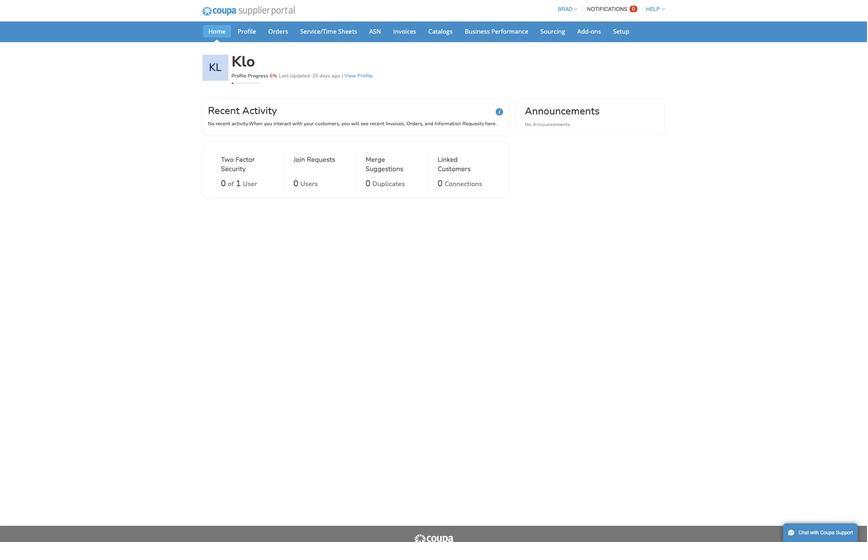 Task type: locate. For each thing, give the bounding box(es) containing it.
0 down customers
[[438, 178, 443, 189]]

navigation
[[555, 1, 665, 17]]

0 horizontal spatial requests
[[307, 156, 336, 164]]

view profile link
[[345, 73, 373, 79]]

chat with coupa support
[[799, 531, 854, 536]]

requests right join
[[307, 156, 336, 164]]

and
[[425, 121, 434, 127]]

0 of 1 user
[[221, 178, 257, 189]]

home link
[[203, 25, 231, 37]]

klo
[[232, 52, 255, 72]]

invoices
[[394, 27, 416, 35]]

here.
[[485, 121, 497, 127]]

with inside chat with coupa support button
[[811, 531, 819, 536]]

user
[[243, 180, 257, 189]]

0 vertical spatial coupa supplier portal image
[[196, 1, 301, 22]]

support
[[836, 531, 854, 536]]

notifications
[[587, 6, 628, 12]]

1 horizontal spatial with
[[811, 531, 819, 536]]

join
[[294, 156, 305, 164]]

coupa
[[821, 531, 835, 536]]

0 left the duplicates
[[366, 178, 371, 189]]

asn link
[[364, 25, 387, 37]]

klo profile progress 6% last updated: 20 days ago | view profile
[[232, 52, 373, 79]]

0 vertical spatial with
[[292, 121, 303, 127]]

profile link
[[233, 25, 262, 37]]

you
[[264, 121, 272, 127], [342, 121, 350, 127]]

merge suggestions
[[366, 156, 404, 174]]

you left will
[[342, 121, 350, 127]]

0 left 'of'
[[221, 178, 226, 189]]

activity.
[[232, 121, 249, 127]]

linked customers link
[[438, 156, 490, 176]]

no
[[208, 121, 215, 127], [525, 121, 532, 128]]

of
[[228, 180, 234, 189]]

duplicates
[[373, 180, 405, 189]]

0 horizontal spatial with
[[292, 121, 303, 127]]

join requests link
[[294, 156, 336, 176]]

1 you from the left
[[264, 121, 272, 127]]

you right "when"
[[264, 121, 272, 127]]

0 inside notifications 0
[[632, 6, 635, 12]]

|
[[342, 73, 343, 79]]

merge suggestions link
[[366, 156, 418, 176]]

0 left users in the left of the page
[[294, 178, 298, 189]]

0 users
[[294, 178, 318, 189]]

orders
[[268, 27, 288, 35]]

with right chat on the bottom right of the page
[[811, 531, 819, 536]]

two factor security
[[221, 156, 255, 174]]

notifications 0
[[587, 6, 635, 12]]

activity
[[242, 104, 277, 117]]

kl image
[[202, 55, 228, 81]]

performance
[[492, 27, 529, 35]]

see
[[361, 121, 369, 127]]

requests
[[463, 121, 484, 127], [307, 156, 336, 164]]

1 recent from the left
[[216, 121, 230, 127]]

1 horizontal spatial recent
[[370, 121, 385, 127]]

1 horizontal spatial you
[[342, 121, 350, 127]]

interact
[[274, 121, 291, 127]]

1 vertical spatial announcements
[[533, 121, 570, 128]]

0 duplicates
[[366, 178, 405, 189]]

1 vertical spatial coupa supplier portal image
[[413, 535, 454, 543]]

profile
[[238, 27, 256, 35], [232, 73, 247, 79], [358, 73, 373, 79]]

coupa supplier portal image
[[196, 1, 301, 22], [413, 535, 454, 543]]

1 vertical spatial with
[[811, 531, 819, 536]]

0 horizontal spatial no
[[208, 121, 215, 127]]

1
[[236, 178, 241, 189]]

6%
[[270, 73, 277, 79]]

chat with coupa support button
[[784, 524, 858, 543]]

with left your
[[292, 121, 303, 127]]

additional information image
[[496, 108, 503, 116]]

sourcing link
[[536, 25, 571, 37]]

no down the recent
[[208, 121, 215, 127]]

with
[[292, 121, 303, 127], [811, 531, 819, 536]]

0 for 0 of 1 user
[[221, 178, 226, 189]]

chat
[[799, 531, 809, 536]]

requests left here.
[[463, 121, 484, 127]]

2 recent from the left
[[370, 121, 385, 127]]

sourcing
[[541, 27, 566, 35]]

recent
[[216, 121, 230, 127], [370, 121, 385, 127]]

0 horizontal spatial you
[[264, 121, 272, 127]]

0 vertical spatial requests
[[463, 121, 484, 127]]

0 vertical spatial announcements
[[525, 105, 600, 118]]

factor
[[236, 156, 255, 164]]

add-ons
[[578, 27, 601, 35]]

1 horizontal spatial no
[[525, 121, 532, 128]]

service/time sheets link
[[295, 25, 363, 37]]

customers
[[438, 165, 471, 174]]

0 for 0 users
[[294, 178, 298, 189]]

recent right the see
[[370, 121, 385, 127]]

0 horizontal spatial recent
[[216, 121, 230, 127]]

security
[[221, 165, 246, 174]]

20
[[313, 73, 318, 79]]

no right here.
[[525, 121, 532, 128]]

recent down the recent
[[216, 121, 230, 127]]

brad
[[558, 6, 573, 12]]

0
[[632, 6, 635, 12], [221, 178, 226, 189], [294, 178, 298, 189], [366, 178, 371, 189], [438, 178, 443, 189]]

invoices,
[[386, 121, 405, 127]]

recent
[[208, 104, 240, 117]]

0 left help
[[632, 6, 635, 12]]

announcements
[[525, 105, 600, 118], [533, 121, 570, 128]]

brad link
[[555, 6, 578, 12]]



Task type: describe. For each thing, give the bounding box(es) containing it.
business performance
[[465, 27, 529, 35]]

service/time
[[300, 27, 337, 35]]

0 horizontal spatial coupa supplier portal image
[[196, 1, 301, 22]]

business
[[465, 27, 490, 35]]

profile down klo
[[232, 73, 247, 79]]

ons
[[591, 27, 601, 35]]

no recent activity. when you interact with your customers, you will see recent invoices, orders, and information requests here.
[[208, 121, 497, 127]]

add-ons link
[[572, 25, 607, 37]]

2 you from the left
[[342, 121, 350, 127]]

will
[[351, 121, 360, 127]]

catalogs
[[429, 27, 453, 35]]

two factor security link
[[221, 156, 274, 176]]

suggestions
[[366, 165, 404, 174]]

setup link
[[608, 25, 635, 37]]

sheets
[[338, 27, 357, 35]]

last
[[279, 73, 289, 79]]

1 vertical spatial requests
[[307, 156, 336, 164]]

setup
[[614, 27, 630, 35]]

users
[[301, 180, 318, 189]]

information
[[435, 121, 461, 127]]

join requests
[[294, 156, 336, 164]]

orders link
[[263, 25, 294, 37]]

days
[[320, 73, 330, 79]]

0 connections
[[438, 178, 482, 189]]

catalogs link
[[423, 25, 458, 37]]

profile right home
[[238, 27, 256, 35]]

0 for 0 connections
[[438, 178, 443, 189]]

invoices link
[[388, 25, 422, 37]]

announcements no announcements
[[525, 105, 600, 128]]

progress
[[248, 73, 268, 79]]

announcements inside the announcements no announcements
[[533, 121, 570, 128]]

1 horizontal spatial coupa supplier portal image
[[413, 535, 454, 543]]

help
[[647, 6, 660, 12]]

business performance link
[[460, 25, 534, 37]]

add-
[[578, 27, 591, 35]]

orders,
[[407, 121, 424, 127]]

linked customers
[[438, 156, 471, 174]]

recent activity
[[208, 104, 277, 117]]

merge
[[366, 156, 385, 164]]

ago
[[332, 73, 340, 79]]

0 for 0 duplicates
[[366, 178, 371, 189]]

service/time sheets
[[300, 27, 357, 35]]

profile right view
[[358, 73, 373, 79]]

connections
[[445, 180, 482, 189]]

kl
[[209, 60, 222, 75]]

no inside the announcements no announcements
[[525, 121, 532, 128]]

help link
[[643, 6, 665, 12]]

linked
[[438, 156, 458, 164]]

customers,
[[315, 121, 340, 127]]

view
[[345, 73, 356, 79]]

home
[[208, 27, 226, 35]]

when
[[249, 121, 263, 127]]

updated:
[[290, 73, 311, 79]]

your
[[304, 121, 314, 127]]

1 horizontal spatial requests
[[463, 121, 484, 127]]

navigation containing notifications 0
[[555, 1, 665, 17]]

two
[[221, 156, 234, 164]]

asn
[[370, 27, 381, 35]]



Task type: vqa. For each thing, say whether or not it's contained in the screenshot.


